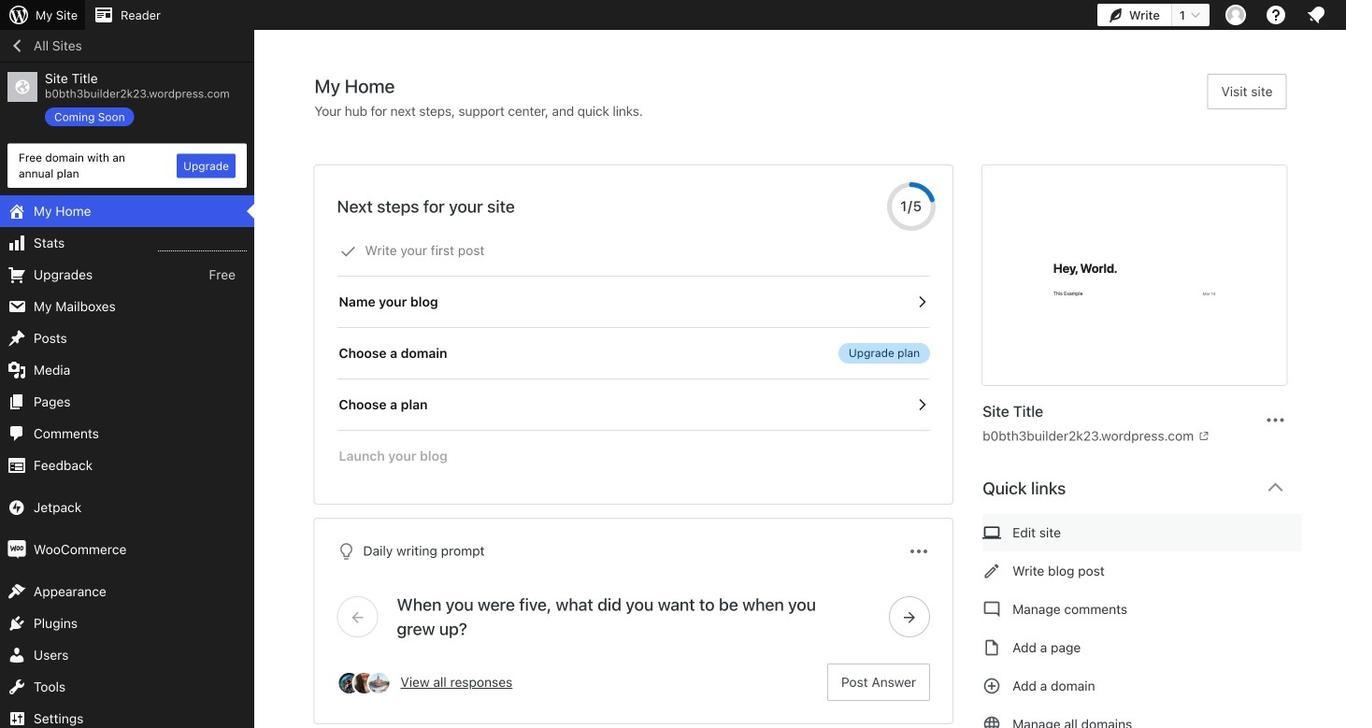Task type: vqa. For each thing, say whether or not it's contained in the screenshot.
Task enabled image
yes



Task type: describe. For each thing, give the bounding box(es) containing it.
2 answered users image from the left
[[367, 671, 391, 696]]

help image
[[1265, 4, 1287, 26]]

edit image
[[983, 560, 1001, 582]]

1 task enabled image from the top
[[914, 294, 930, 310]]

mode_comment image
[[983, 598, 1001, 621]]

task complete image
[[340, 243, 357, 260]]

2 img image from the top
[[7, 540, 26, 559]]

my profile image
[[1226, 5, 1246, 25]]

highest hourly views 0 image
[[158, 239, 247, 252]]

show next prompt image
[[901, 609, 918, 625]]

launchpad checklist element
[[337, 225, 930, 481]]



Task type: locate. For each thing, give the bounding box(es) containing it.
0 vertical spatial task enabled image
[[914, 294, 930, 310]]

answered users image
[[337, 671, 361, 696], [367, 671, 391, 696]]

1 vertical spatial task enabled image
[[914, 396, 930, 413]]

main content
[[315, 74, 1302, 728]]

more options for site site title image
[[1264, 409, 1287, 431]]

0 horizontal spatial answered users image
[[337, 671, 361, 696]]

0 vertical spatial img image
[[7, 498, 26, 517]]

1 vertical spatial img image
[[7, 540, 26, 559]]

2 task enabled image from the top
[[914, 396, 930, 413]]

insert_drive_file image
[[983, 637, 1001, 659]]

show previous prompt image
[[349, 609, 366, 625]]

1 answered users image from the left
[[337, 671, 361, 696]]

img image
[[7, 498, 26, 517], [7, 540, 26, 559]]

laptop image
[[983, 522, 1001, 544]]

1 horizontal spatial answered users image
[[367, 671, 391, 696]]

1 img image from the top
[[7, 498, 26, 517]]

toggle menu image
[[908, 540, 930, 563]]

task enabled image
[[914, 294, 930, 310], [914, 396, 930, 413]]

answered users image
[[352, 671, 376, 696]]

manage your notifications image
[[1305, 4, 1328, 26]]

progress bar
[[887, 182, 936, 231]]



